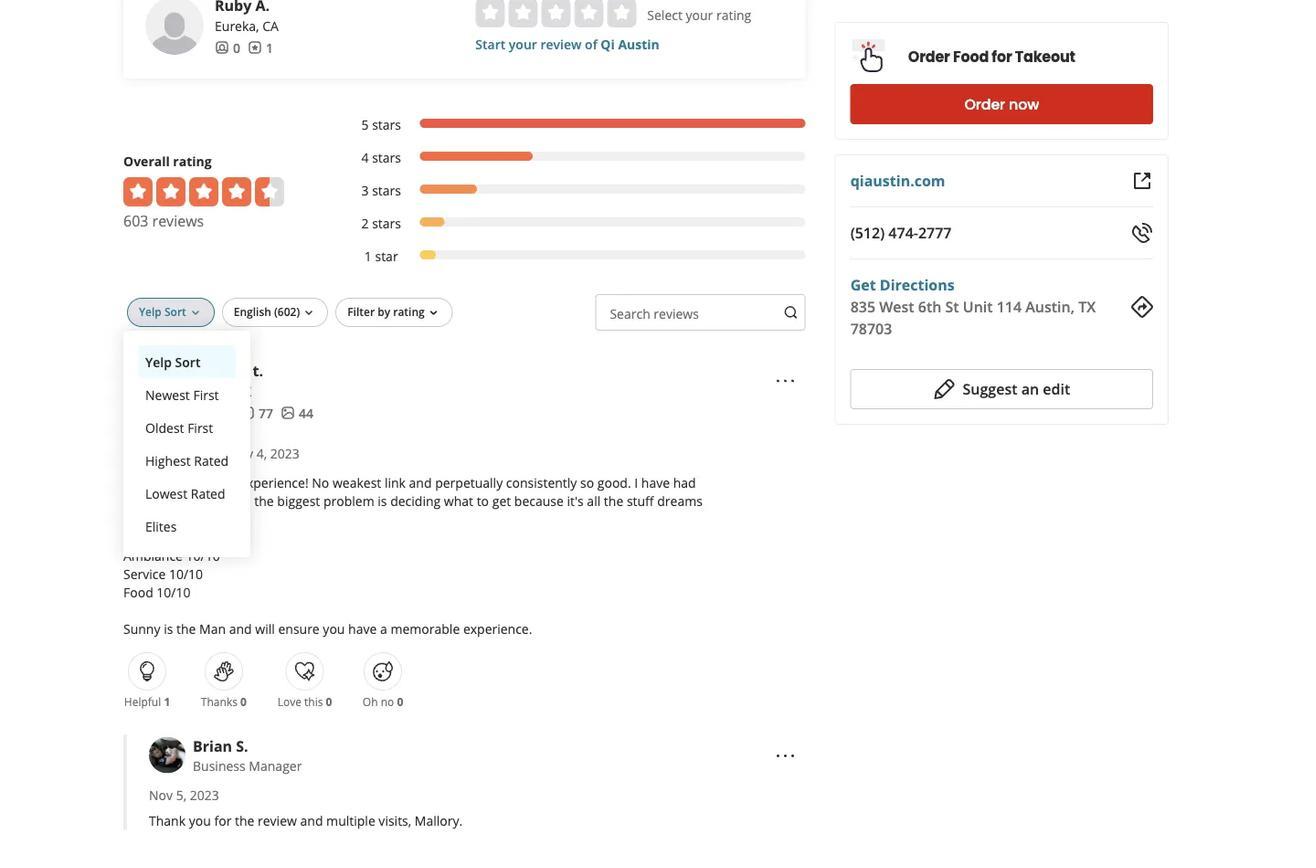 Task type: vqa. For each thing, say whether or not it's contained in the screenshot.


Task type: describe. For each thing, give the bounding box(es) containing it.
multiple
[[327, 813, 376, 830]]

first for oldest first
[[188, 419, 213, 436]]

filter reviews by 5 stars rating element
[[343, 115, 806, 133]]

tx inside mallory t. austin, tx
[[237, 383, 252, 400]]

stars for 3 stars
[[372, 181, 401, 199]]

photo of ruby a. image
[[145, 0, 204, 55]]

perpetually
[[435, 474, 503, 491]]

stars for 5 stars
[[372, 116, 401, 133]]

start
[[476, 35, 506, 52]]

highest rated
[[145, 452, 229, 469]]

6th
[[919, 297, 942, 317]]

get directions link
[[851, 275, 955, 295]]

sort for yelp sort button
[[175, 353, 201, 371]]

highest rated button
[[138, 444, 236, 477]]

yelp sort button
[[138, 346, 236, 378]]

1 vertical spatial 10/10
[[169, 565, 203, 583]]

order for order food for takeout
[[909, 47, 951, 67]]

helpful 1
[[124, 695, 170, 710]]

food inside the ambiance 10/10 service 10/10 food 10/10
[[123, 584, 153, 601]]

16 review v2 image for 1
[[248, 40, 262, 55]]

lowest
[[145, 485, 188, 502]]

photo of mallory t. image
[[123, 362, 182, 420]]

nov for nov 5, 2023 thank you for the review and multiple visits, mallory.
[[149, 787, 173, 805]]

of inside always an amazing experience! no weakest link and perpetually consistently so good. i have had 85% of the menu and the biggest problem is deciding what to get because it's all the stuff dreams are made of.
[[152, 492, 164, 510]]

all
[[587, 492, 601, 510]]

(512)
[[851, 223, 885, 243]]

reviews for search reviews
[[654, 305, 699, 322]]

16 chevron down v2 image for filter by rating
[[427, 306, 441, 321]]

78703
[[851, 319, 893, 339]]

order food for takeout
[[909, 47, 1076, 67]]

1 vertical spatial rating
[[173, 152, 212, 169]]

1 for 1
[[266, 39, 273, 56]]

0 vertical spatial 10/10
[[186, 547, 220, 565]]

the left man
[[176, 620, 196, 638]]

search image
[[784, 306, 799, 320]]

t.
[[253, 361, 263, 381]]

an for suggest
[[1022, 379, 1040, 399]]

thanks
[[201, 695, 238, 710]]

(602)
[[274, 304, 300, 319]]

ambiance
[[123, 547, 183, 565]]

biggest
[[277, 492, 320, 510]]

a
[[380, 620, 387, 638]]

start your review of qi austin
[[476, 35, 660, 52]]

brian
[[193, 736, 232, 756]]

and left the will
[[229, 620, 252, 638]]

thanks 0
[[201, 695, 247, 710]]

overall
[[123, 152, 170, 169]]

3 stars
[[362, 181, 401, 199]]

had
[[674, 474, 696, 491]]

qiaustin.com
[[851, 171, 946, 191]]

suggest an edit
[[963, 379, 1071, 399]]

1 star
[[365, 247, 398, 265]]

2 stars
[[362, 214, 401, 232]]

oldest
[[145, 419, 184, 436]]

no
[[312, 474, 329, 491]]

problem
[[324, 492, 375, 510]]

edit
[[1044, 379, 1071, 399]]

mallory.
[[415, 813, 463, 830]]

order now link
[[851, 84, 1154, 124]]

get
[[851, 275, 877, 295]]

16 chevron down v2 image for yelp sort
[[188, 306, 203, 321]]

manager
[[249, 758, 302, 775]]

consistently
[[506, 474, 577, 491]]

menu
[[190, 492, 225, 510]]

friends element for austin, tx
[[193, 404, 233, 422]]

the inside nov 5, 2023 thank you for the review and multiple visits, mallory.
[[235, 813, 255, 830]]

yelp sort for yelp sort popup button
[[139, 304, 186, 319]]

always
[[123, 474, 164, 491]]

directions
[[880, 275, 955, 295]]

nov 4, 2023
[[230, 445, 300, 462]]

oldest first
[[145, 419, 213, 436]]

austin, inside mallory t. austin, tx
[[193, 383, 234, 400]]

0 vertical spatial of
[[585, 35, 598, 52]]

4,
[[257, 445, 267, 462]]

austin
[[618, 35, 660, 52]]

newest
[[145, 386, 190, 404]]

yelp for yelp sort button
[[145, 353, 172, 371]]

rated for highest rated
[[194, 452, 229, 469]]

(no rating) image
[[476, 0, 637, 27]]

elites
[[145, 518, 177, 535]]

sunny
[[123, 620, 160, 638]]

business
[[193, 758, 246, 775]]

stars for 4 stars
[[372, 148, 401, 166]]

4.5 star rating image
[[123, 177, 284, 207]]

suggest an edit button
[[851, 369, 1154, 410]]

suggest
[[963, 379, 1018, 399]]

link
[[385, 474, 406, 491]]

star
[[375, 247, 398, 265]]

(512) 474-2777
[[851, 223, 952, 243]]

will
[[255, 620, 275, 638]]

tx inside get directions 835 west 6th st unit 114 austin, tx 78703
[[1079, 297, 1096, 317]]

newest first button
[[138, 378, 236, 411]]

2023 for 4,
[[270, 445, 300, 462]]

filter reviews by 3 stars rating element
[[343, 181, 806, 199]]

yelp sort for yelp sort button
[[145, 353, 201, 371]]

order now
[[965, 94, 1040, 115]]

always an amazing experience! no weakest link and perpetually consistently so good. i have had 85% of the menu and the biggest problem is deciding what to get because it's all the stuff dreams are made of.
[[123, 474, 703, 528]]

thank
[[149, 813, 186, 830]]

filter by rating button
[[336, 298, 453, 327]]

(0 reactions) element for love this 0
[[326, 695, 332, 710]]

(0 reactions) element for oh no 0
[[397, 695, 403, 710]]

friends element for eureka, ca
[[215, 38, 240, 57]]

mallory
[[193, 361, 249, 381]]

s.
[[236, 736, 248, 756]]

77
[[259, 404, 273, 422]]

service
[[123, 565, 166, 583]]

have inside always an amazing experience! no weakest link and perpetually consistently so good. i have had 85% of the menu and the biggest problem is deciding what to get because it's all the stuff dreams are made of.
[[642, 474, 670, 491]]

now
[[1009, 94, 1040, 115]]

no
[[381, 695, 394, 710]]

the up made
[[167, 492, 187, 510]]

4
[[362, 148, 369, 166]]

filter reviews by 1 star rating element
[[343, 247, 806, 265]]



Task type: locate. For each thing, give the bounding box(es) containing it.
0 vertical spatial your
[[686, 6, 714, 23]]

16 friends v2 image
[[215, 40, 230, 55]]

lowest rated button
[[138, 477, 236, 510]]

sort
[[165, 304, 186, 319], [175, 353, 201, 371]]

is
[[378, 492, 387, 510], [164, 620, 173, 638]]

good.
[[598, 474, 632, 491]]

1 16 chevron down v2 image from the left
[[188, 306, 203, 321]]

you right thank
[[189, 813, 211, 830]]

photo of brian s. image
[[149, 737, 186, 774]]

1 horizontal spatial tx
[[1079, 297, 1096, 317]]

dreams
[[658, 492, 703, 510]]

rated
[[194, 452, 229, 469], [191, 485, 225, 502]]

3 16 chevron down v2 image from the left
[[427, 306, 441, 321]]

1 horizontal spatial (0 reactions) element
[[326, 695, 332, 710]]

0 vertical spatial yelp
[[139, 304, 162, 319]]

mallory t. austin, tx
[[193, 361, 263, 400]]

friends element containing 0
[[215, 38, 240, 57]]

nov for nov 4, 2023
[[230, 445, 253, 462]]

0 vertical spatial reviews
[[152, 211, 204, 231]]

2023 for 5,
[[190, 787, 219, 805]]

2 horizontal spatial 16 chevron down v2 image
[[427, 306, 441, 321]]

5
[[362, 116, 369, 133]]

reviews element
[[248, 38, 273, 57], [240, 404, 273, 422]]

0 horizontal spatial 1
[[164, 695, 170, 710]]

16 review v2 image for 77
[[240, 406, 255, 421]]

2 menu image from the top
[[775, 746, 797, 768]]

2 horizontal spatial rating
[[717, 6, 752, 23]]

overall rating
[[123, 152, 212, 169]]

rated up amazing
[[194, 452, 229, 469]]

1 vertical spatial food
[[123, 584, 153, 601]]

0 right 16 friends v2 "image"
[[233, 39, 240, 56]]

16 photos v2 image
[[281, 406, 295, 421]]

0 vertical spatial nov
[[230, 445, 253, 462]]

0 horizontal spatial your
[[509, 35, 537, 52]]

1 horizontal spatial 1
[[266, 39, 273, 56]]

your right start
[[509, 35, 537, 52]]

austin, down the mallory on the top left
[[193, 383, 234, 400]]

2
[[362, 214, 369, 232]]

austin, right 114
[[1026, 297, 1075, 317]]

for left takeout
[[992, 47, 1013, 67]]

order up the order now link
[[909, 47, 951, 67]]

an left edit
[[1022, 379, 1040, 399]]

sort up yelp sort button
[[165, 304, 186, 319]]

food down service at bottom
[[123, 584, 153, 601]]

16 chevron down v2 image right filter by rating
[[427, 306, 441, 321]]

yelp up yelp sort button
[[139, 304, 162, 319]]

5 stars
[[362, 116, 401, 133]]

st
[[946, 297, 960, 317]]

order for order now
[[965, 94, 1006, 115]]

  text field
[[596, 294, 806, 331]]

you right ensure
[[323, 620, 345, 638]]

reviews right search
[[654, 305, 699, 322]]

an
[[1022, 379, 1040, 399], [168, 474, 183, 491]]

0 horizontal spatial you
[[189, 813, 211, 830]]

stars right 5
[[372, 116, 401, 133]]

stars right 3
[[372, 181, 401, 199]]

1 stars from the top
[[372, 116, 401, 133]]

friends element down newest first in the top left of the page
[[193, 404, 233, 422]]

yelp up newest
[[145, 353, 172, 371]]

1 vertical spatial austin,
[[193, 383, 234, 400]]

review down rating element
[[541, 35, 582, 52]]

yelp sort inside popup button
[[139, 304, 186, 319]]

menu image
[[775, 370, 797, 392], [775, 746, 797, 768]]

0 vertical spatial have
[[642, 474, 670, 491]]

1 horizontal spatial your
[[686, 6, 714, 23]]

3 (0 reactions) element from the left
[[397, 695, 403, 710]]

1 for 1 star
[[365, 247, 372, 265]]

first up highest rated button
[[188, 419, 213, 436]]

rated up of. on the bottom
[[191, 485, 225, 502]]

the down the business
[[235, 813, 255, 830]]

1 horizontal spatial of
[[585, 35, 598, 52]]

0 vertical spatial friends element
[[215, 38, 240, 57]]

1 horizontal spatial review
[[541, 35, 582, 52]]

first
[[193, 386, 219, 404], [188, 419, 213, 436]]

2023 inside nov 5, 2023 thank you for the review and multiple visits, mallory.
[[190, 787, 219, 805]]

85%
[[123, 492, 149, 510]]

and up deciding at the bottom of the page
[[409, 474, 432, 491]]

24 external link v2 image
[[1132, 170, 1154, 192]]

1 vertical spatial 1
[[365, 247, 372, 265]]

1 down ca
[[266, 39, 273, 56]]

reviews element down ca
[[248, 38, 273, 57]]

brian s. business manager
[[193, 736, 302, 775]]

sort up newest first button in the top left of the page
[[175, 353, 201, 371]]

highest
[[145, 452, 191, 469]]

None radio
[[509, 0, 538, 27], [542, 0, 571, 27], [509, 0, 538, 27], [542, 0, 571, 27]]

2777
[[919, 223, 952, 243]]

menu image for nov 4, 2023
[[775, 370, 797, 392]]

1 vertical spatial your
[[509, 35, 537, 52]]

yelp sort up newest
[[145, 353, 201, 371]]

of up made
[[152, 492, 164, 510]]

0 horizontal spatial nov
[[149, 787, 173, 805]]

16 chevron down v2 image inside english (602) popup button
[[302, 306, 317, 321]]

takeout
[[1016, 47, 1076, 67]]

1 vertical spatial an
[[168, 474, 183, 491]]

yelp sort up yelp sort button
[[139, 304, 186, 319]]

is right sunny
[[164, 620, 173, 638]]

1 vertical spatial you
[[189, 813, 211, 830]]

yelp for yelp sort popup button
[[139, 304, 162, 319]]

1 horizontal spatial nov
[[230, 445, 253, 462]]

10/10 down ambiance
[[169, 565, 203, 583]]

4 stars from the top
[[372, 214, 401, 232]]

filter reviews by 4 stars rating element
[[343, 148, 806, 166]]

yelp sort button
[[127, 298, 215, 327]]

experience!
[[240, 474, 309, 491]]

2 16 chevron down v2 image from the left
[[302, 306, 317, 321]]

get
[[493, 492, 511, 510]]

select
[[648, 6, 683, 23]]

stars for 2 stars
[[372, 214, 401, 232]]

0 vertical spatial austin,
[[1026, 297, 1075, 317]]

oh no 0
[[363, 695, 403, 710]]

visits,
[[379, 813, 412, 830]]

sort for yelp sort popup button
[[165, 304, 186, 319]]

your
[[686, 6, 714, 23], [509, 35, 537, 52]]

1 horizontal spatial have
[[642, 474, 670, 491]]

0 horizontal spatial (0 reactions) element
[[241, 695, 247, 710]]

stars right 2
[[372, 214, 401, 232]]

qi
[[601, 35, 615, 52]]

1 vertical spatial reviews element
[[240, 404, 273, 422]]

0 vertical spatial yelp sort
[[139, 304, 186, 319]]

835
[[851, 297, 876, 317]]

1 vertical spatial review
[[258, 813, 297, 830]]

0 vertical spatial 1
[[266, 39, 273, 56]]

1 vertical spatial of
[[152, 492, 164, 510]]

oh
[[363, 695, 378, 710]]

1 vertical spatial 16 review v2 image
[[240, 406, 255, 421]]

photos element
[[281, 404, 314, 422]]

2 stars from the top
[[372, 148, 401, 166]]

1 horizontal spatial an
[[1022, 379, 1040, 399]]

search reviews
[[610, 305, 699, 322]]

2 (0 reactions) element from the left
[[326, 695, 332, 710]]

0 vertical spatial for
[[992, 47, 1013, 67]]

1 (0 reactions) element from the left
[[241, 695, 247, 710]]

have right i
[[642, 474, 670, 491]]

rated for lowest rated
[[191, 485, 225, 502]]

the down 'good.'
[[604, 492, 624, 510]]

1 vertical spatial first
[[188, 419, 213, 436]]

0 horizontal spatial is
[[164, 620, 173, 638]]

1 horizontal spatial food
[[954, 47, 990, 67]]

eureka, ca
[[215, 17, 279, 34]]

0 horizontal spatial reviews
[[152, 211, 204, 231]]

rating right "by"
[[393, 304, 425, 319]]

for down the business
[[214, 813, 232, 830]]

mallory t. link
[[193, 361, 263, 381]]

an for always
[[168, 474, 183, 491]]

tx down the mallory t. link
[[237, 383, 252, 400]]

ambiance 10/10 service 10/10 food 10/10
[[123, 547, 220, 601]]

deciding
[[391, 492, 441, 510]]

eureka,
[[215, 17, 259, 34]]

austin, inside get directions 835 west 6th st unit 114 austin, tx 78703
[[1026, 297, 1075, 317]]

0 horizontal spatial an
[[168, 474, 183, 491]]

(0 reactions) element for thanks 0
[[241, 695, 247, 710]]

have left "a"
[[348, 620, 377, 638]]

you inside nov 5, 2023 thank you for the review and multiple visits, mallory.
[[189, 813, 211, 830]]

1 vertical spatial reviews
[[654, 305, 699, 322]]

2 vertical spatial 1
[[164, 695, 170, 710]]

reviews down 4.5 star rating image
[[152, 211, 204, 231]]

0 vertical spatial review
[[541, 35, 582, 52]]

yelp inside yelp sort popup button
[[139, 304, 162, 319]]

1 vertical spatial have
[[348, 620, 377, 638]]

of
[[585, 35, 598, 52], [152, 492, 164, 510]]

0 horizontal spatial for
[[214, 813, 232, 830]]

reviews element for eureka, ca
[[248, 38, 273, 57]]

an inside button
[[1022, 379, 1040, 399]]

3 stars from the top
[[372, 181, 401, 199]]

4 stars
[[362, 148, 401, 166]]

0 horizontal spatial rating
[[173, 152, 212, 169]]

10/10 down service at bottom
[[157, 584, 191, 601]]

reviews
[[152, 211, 204, 231], [654, 305, 699, 322]]

review inside nov 5, 2023 thank you for the review and multiple visits, mallory.
[[258, 813, 297, 830]]

elites button
[[138, 510, 236, 543]]

because
[[515, 492, 564, 510]]

west
[[880, 297, 915, 317]]

1 horizontal spatial reviews
[[654, 305, 699, 322]]

1 vertical spatial yelp
[[145, 353, 172, 371]]

reviews element for austin, tx
[[240, 404, 273, 422]]

are
[[123, 511, 143, 528]]

0 horizontal spatial have
[[348, 620, 377, 638]]

(0 reactions) element right this
[[326, 695, 332, 710]]

order left now
[[965, 94, 1006, 115]]

helpful
[[124, 695, 161, 710]]

stars right 4
[[372, 148, 401, 166]]

(0 reactions) element right thanks
[[241, 695, 247, 710]]

1 vertical spatial order
[[965, 94, 1006, 115]]

1 vertical spatial 2023
[[190, 787, 219, 805]]

rating for filter by rating
[[393, 304, 425, 319]]

1 vertical spatial sort
[[175, 353, 201, 371]]

made
[[146, 511, 180, 528]]

yelp inside yelp sort button
[[145, 353, 172, 371]]

1 right the helpful at the left
[[164, 695, 170, 710]]

10/10
[[186, 547, 220, 565], [169, 565, 203, 583], [157, 584, 191, 601]]

2 vertical spatial rating
[[393, 304, 425, 319]]

friends element down the eureka,
[[215, 38, 240, 57]]

16 review v2 image
[[248, 40, 262, 55], [240, 406, 255, 421]]

reviews element left 16 photos v2
[[240, 404, 273, 422]]

24 directions v2 image
[[1132, 296, 1154, 318]]

2023
[[270, 445, 300, 462], [190, 787, 219, 805]]

stars
[[372, 116, 401, 133], [372, 148, 401, 166], [372, 181, 401, 199], [372, 214, 401, 232]]

0 vertical spatial reviews element
[[248, 38, 273, 57]]

2023 right the 4,
[[270, 445, 300, 462]]

1 horizontal spatial 2023
[[270, 445, 300, 462]]

1 menu image from the top
[[775, 370, 797, 392]]

(0 reactions) element right no
[[397, 695, 403, 710]]

review down manager
[[258, 813, 297, 830]]

yelp sort inside button
[[145, 353, 201, 371]]

sunny is the man and will ensure you have a memorable experience.
[[123, 620, 533, 638]]

0 vertical spatial 16 review v2 image
[[248, 40, 262, 55]]

your for select
[[686, 6, 714, 23]]

love this 0
[[278, 695, 332, 710]]

and
[[409, 474, 432, 491], [228, 492, 251, 510], [229, 620, 252, 638], [300, 813, 323, 830]]

24 pencil v2 image
[[934, 379, 956, 401]]

0 vertical spatial 2023
[[270, 445, 300, 462]]

rated inside highest rated button
[[194, 452, 229, 469]]

menu image for thank you for the review and multiple visits, mallory.
[[775, 746, 797, 768]]

474-
[[889, 223, 919, 243]]

0 horizontal spatial 16 chevron down v2 image
[[188, 306, 203, 321]]

and inside nov 5, 2023 thank you for the review and multiple visits, mallory.
[[300, 813, 323, 830]]

2023 right 5,
[[190, 787, 219, 805]]

and left multiple
[[300, 813, 323, 830]]

0 vertical spatial rating
[[717, 6, 752, 23]]

1 vertical spatial for
[[214, 813, 232, 830]]

rated inside lowest rated button
[[191, 485, 225, 502]]

it's
[[567, 492, 584, 510]]

0 right no
[[397, 695, 403, 710]]

1 horizontal spatial you
[[323, 620, 345, 638]]

your for start
[[509, 35, 537, 52]]

44
[[299, 404, 314, 422]]

nov 5, 2023 thank you for the review and multiple visits, mallory.
[[149, 787, 463, 830]]

qiaustin.com link
[[851, 171, 946, 191]]

food
[[954, 47, 990, 67], [123, 584, 153, 601]]

0 horizontal spatial 2023
[[190, 787, 219, 805]]

16 chevron down v2 image inside filter by rating popup button
[[427, 306, 441, 321]]

stuff
[[627, 492, 654, 510]]

10/10 down elites button
[[186, 547, 220, 565]]

24 phone v2 image
[[1132, 222, 1154, 244]]

0 vertical spatial first
[[193, 386, 219, 404]]

1 horizontal spatial austin,
[[1026, 297, 1075, 317]]

first for newest first
[[193, 386, 219, 404]]

rating up 4.5 star rating image
[[173, 152, 212, 169]]

lowest rated
[[145, 485, 225, 502]]

filter reviews by 2 stars rating element
[[343, 214, 806, 232]]

the down "experience!"
[[254, 492, 274, 510]]

0 vertical spatial is
[[378, 492, 387, 510]]

reviews element containing 77
[[240, 404, 273, 422]]

0 vertical spatial order
[[909, 47, 951, 67]]

16 chevron down v2 image up yelp sort button
[[188, 306, 203, 321]]

1 horizontal spatial for
[[992, 47, 1013, 67]]

16 review v2 image left "77"
[[240, 406, 255, 421]]

an inside always an amazing experience! no weakest link and perpetually consistently so good. i have had 85% of the menu and the biggest problem is deciding what to get because it's all the stuff dreams are made of.
[[168, 474, 183, 491]]

1 horizontal spatial order
[[965, 94, 1006, 115]]

0 vertical spatial food
[[954, 47, 990, 67]]

an down highest
[[168, 474, 183, 491]]

(0 reactions) element
[[241, 695, 247, 710], [326, 695, 332, 710], [397, 695, 403, 710]]

0 vertical spatial an
[[1022, 379, 1040, 399]]

2 vertical spatial 10/10
[[157, 584, 191, 601]]

1 vertical spatial is
[[164, 620, 173, 638]]

16 chevron down v2 image
[[188, 306, 203, 321], [302, 306, 317, 321], [427, 306, 441, 321]]

and right menu
[[228, 492, 251, 510]]

5 star rating image
[[123, 444, 222, 463]]

0 horizontal spatial tx
[[237, 383, 252, 400]]

1 vertical spatial rated
[[191, 485, 225, 502]]

for inside nov 5, 2023 thank you for the review and multiple visits, mallory.
[[214, 813, 232, 830]]

you
[[323, 620, 345, 638], [189, 813, 211, 830]]

0 vertical spatial rated
[[194, 452, 229, 469]]

what
[[444, 492, 474, 510]]

sort inside button
[[175, 353, 201, 371]]

0 vertical spatial tx
[[1079, 297, 1096, 317]]

2 horizontal spatial (0 reactions) element
[[397, 695, 403, 710]]

rating right select
[[717, 6, 752, 23]]

16 chevron down v2 image inside yelp sort popup button
[[188, 306, 203, 321]]

of.
[[184, 511, 199, 528]]

sort inside popup button
[[165, 304, 186, 319]]

amazing
[[186, 474, 236, 491]]

1 horizontal spatial 16 chevron down v2 image
[[302, 306, 317, 321]]

0 horizontal spatial order
[[909, 47, 951, 67]]

nov left the 4,
[[230, 445, 253, 462]]

reviews element containing 1
[[248, 38, 273, 57]]

i
[[635, 474, 638, 491]]

None radio
[[476, 0, 505, 27], [575, 0, 604, 27], [607, 0, 637, 27], [476, 0, 505, 27], [575, 0, 604, 27], [607, 0, 637, 27]]

1 vertical spatial tx
[[237, 383, 252, 400]]

english (602)
[[234, 304, 300, 319]]

16 review v2 image down 'eureka, ca'
[[248, 40, 262, 55]]

rating for select your rating
[[717, 6, 752, 23]]

filter by rating
[[348, 304, 425, 319]]

2 horizontal spatial 1
[[365, 247, 372, 265]]

weakest
[[333, 474, 382, 491]]

0 vertical spatial sort
[[165, 304, 186, 319]]

0 right this
[[326, 695, 332, 710]]

0 horizontal spatial of
[[152, 492, 164, 510]]

1 vertical spatial yelp sort
[[145, 353, 201, 371]]

is down link
[[378, 492, 387, 510]]

1 vertical spatial friends element
[[193, 404, 233, 422]]

1 vertical spatial nov
[[149, 787, 173, 805]]

1 left the 'star'
[[365, 247, 372, 265]]

the
[[167, 492, 187, 510], [254, 492, 274, 510], [604, 492, 624, 510], [176, 620, 196, 638], [235, 813, 255, 830]]

friends element
[[215, 38, 240, 57], [193, 404, 233, 422]]

0 horizontal spatial austin,
[[193, 383, 234, 400]]

16 chevron down v2 image right (602)
[[302, 306, 317, 321]]

for
[[992, 47, 1013, 67], [214, 813, 232, 830]]

is inside always an amazing experience! no weakest link and perpetually consistently so good. i have had 85% of the menu and the biggest problem is deciding what to get because it's all the stuff dreams are made of.
[[378, 492, 387, 510]]

1 horizontal spatial rating
[[393, 304, 425, 319]]

rating element
[[476, 0, 637, 27]]

16 chevron down v2 image for english (602)
[[302, 306, 317, 321]]

rating inside popup button
[[393, 304, 425, 319]]

tx left 24 directions v2 image
[[1079, 297, 1096, 317]]

1 horizontal spatial is
[[378, 492, 387, 510]]

this
[[305, 695, 323, 710]]

nov inside nov 5, 2023 thank you for the review and multiple visits, mallory.
[[149, 787, 173, 805]]

search
[[610, 305, 651, 322]]

newest first
[[145, 386, 219, 404]]

0 vertical spatial you
[[323, 620, 345, 638]]

1 vertical spatial menu image
[[775, 746, 797, 768]]

food up the order now link
[[954, 47, 990, 67]]

0 right thanks
[[241, 695, 247, 710]]

(1 reaction) element
[[164, 695, 170, 710]]

0 vertical spatial menu image
[[775, 370, 797, 392]]

of left qi
[[585, 35, 598, 52]]

3
[[362, 181, 369, 199]]

1
[[266, 39, 273, 56], [365, 247, 372, 265], [164, 695, 170, 710]]

memorable
[[391, 620, 460, 638]]

0 horizontal spatial food
[[123, 584, 153, 601]]

0 horizontal spatial review
[[258, 813, 297, 830]]

yelp
[[139, 304, 162, 319], [145, 353, 172, 371]]

first down the mallory on the top left
[[193, 386, 219, 404]]

nov left 5,
[[149, 787, 173, 805]]

review
[[541, 35, 582, 52], [258, 813, 297, 830]]

reviews for 603 reviews
[[152, 211, 204, 231]]

filter
[[348, 304, 375, 319]]

your right select
[[686, 6, 714, 23]]



